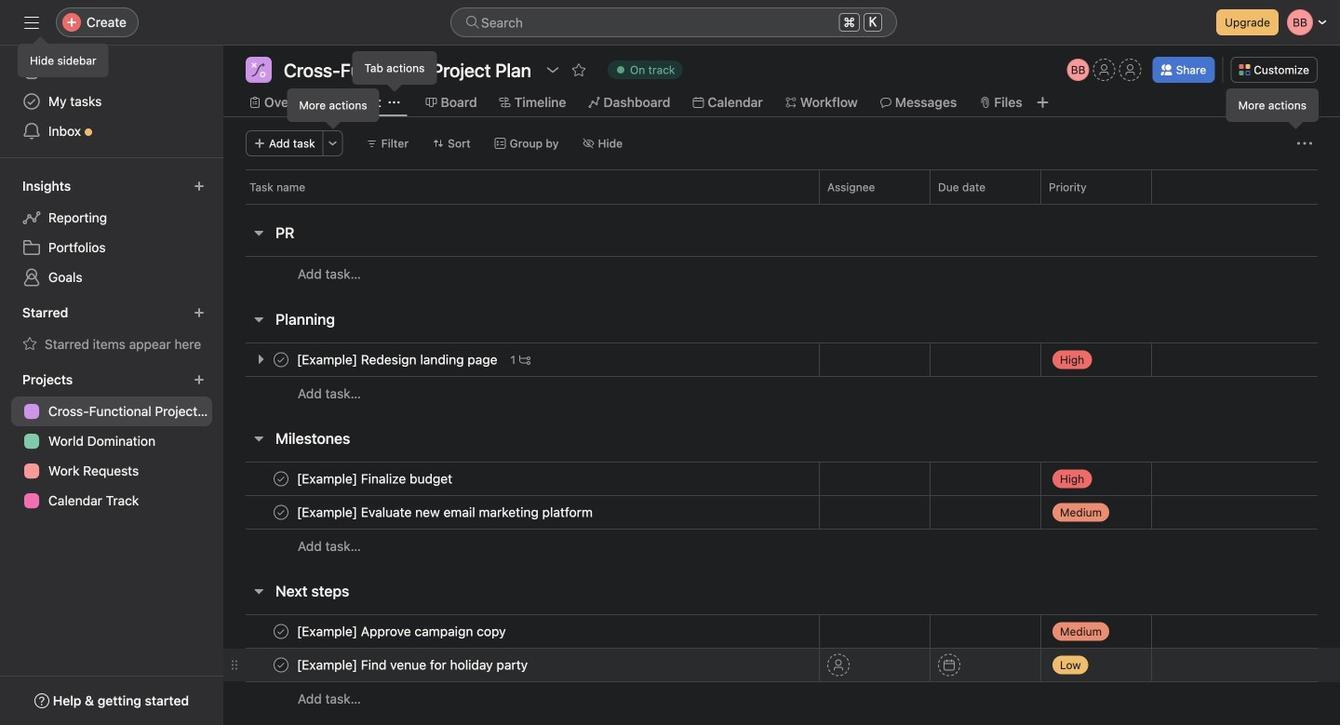 Task type: vqa. For each thing, say whether or not it's contained in the screenshot.
Task name text box inside the research and select appropriate NACA airfoil cell
no



Task type: locate. For each thing, give the bounding box(es) containing it.
0 vertical spatial collapse task list for this group image
[[251, 225, 266, 240]]

show options image
[[546, 62, 561, 77]]

1 task name text field from the top
[[293, 351, 503, 369]]

more actions image
[[327, 138, 339, 149]]

tooltip up more actions image
[[288, 89, 379, 127]]

mark complete image inside [example] evaluate new email marketing platform cell
[[270, 501, 292, 524]]

expand subtask list for the task [example] redesign landing page image
[[253, 352, 268, 367]]

0 vertical spatial mark complete checkbox
[[270, 468, 292, 490]]

mark complete image inside [example] finalize budget cell
[[270, 468, 292, 490]]

task name text field inside [example] evaluate new email marketing platform cell
[[293, 503, 599, 522]]

[example] redesign landing page cell
[[223, 343, 819, 377]]

mark complete checkbox for task name text box in the [example] evaluate new email marketing platform cell
[[270, 501, 292, 524]]

collapse task list for this group image
[[251, 225, 266, 240], [251, 431, 266, 446]]

1 vertical spatial task name text field
[[293, 503, 599, 522]]

mark complete image for task name text box within the [example] approve campaign copy cell
[[270, 621, 292, 643]]

tooltip up more actions icon
[[1228, 89, 1318, 127]]

[example] find venue for holiday party cell
[[223, 648, 819, 683]]

0 vertical spatial task name text field
[[293, 470, 458, 488]]

Task name text field
[[293, 470, 458, 488], [293, 503, 599, 522], [293, 622, 512, 641]]

mark complete image
[[270, 468, 292, 490], [270, 501, 292, 524], [270, 621, 292, 643], [270, 654, 292, 676]]

3 mark complete checkbox from the top
[[270, 654, 292, 676]]

hide sidebar image
[[24, 15, 39, 30]]

4 mark complete image from the top
[[270, 654, 292, 676]]

line_and_symbols image
[[251, 62, 266, 77]]

more actions image
[[1298, 136, 1313, 151]]

mark complete checkbox inside [example] find venue for holiday party cell
[[270, 654, 292, 676]]

2 vertical spatial mark complete checkbox
[[270, 654, 292, 676]]

add to starred image
[[572, 62, 587, 77]]

task name text field inside [example] finalize budget cell
[[293, 470, 458, 488]]

row
[[223, 169, 1341, 204], [246, 203, 1318, 205], [223, 256, 1341, 291], [223, 343, 1341, 377], [223, 376, 1341, 411], [223, 462, 1341, 496], [223, 495, 1341, 530], [223, 529, 1341, 563], [223, 615, 1341, 649], [223, 648, 1341, 683], [223, 682, 1341, 716]]

mark complete checkbox for task name text box inside the [example] finalize budget cell
[[270, 468, 292, 490]]

None field
[[451, 7, 898, 37]]

tooltip down hide sidebar image
[[19, 39, 108, 76]]

new project or portfolio image
[[194, 374, 205, 385]]

1 vertical spatial task name text field
[[293, 656, 534, 675]]

1 collapse task list for this group image from the top
[[251, 312, 266, 327]]

tooltip
[[19, 39, 108, 76], [353, 52, 436, 89], [288, 89, 379, 127], [1228, 89, 1318, 127]]

task name text field inside [example] find venue for holiday party cell
[[293, 656, 534, 675]]

1 vertical spatial collapse task list for this group image
[[251, 431, 266, 446]]

2 mark complete checkbox from the top
[[270, 621, 292, 643]]

add items to starred image
[[194, 307, 205, 318]]

1 mark complete checkbox from the top
[[270, 349, 292, 371]]

1 vertical spatial collapse task list for this group image
[[251, 584, 266, 599]]

1 vertical spatial mark complete checkbox
[[270, 501, 292, 524]]

2 collapse task list for this group image from the top
[[251, 584, 266, 599]]

mark complete checkbox inside [example] finalize budget cell
[[270, 468, 292, 490]]

mark complete checkbox inside [example] evaluate new email marketing platform cell
[[270, 501, 292, 524]]

global element
[[0, 46, 223, 157]]

[example] approve campaign copy cell
[[223, 615, 819, 649]]

1 mark complete image from the top
[[270, 468, 292, 490]]

mark complete image inside [example] approve campaign copy cell
[[270, 621, 292, 643]]

0 vertical spatial mark complete checkbox
[[270, 349, 292, 371]]

1 task name text field from the top
[[293, 470, 458, 488]]

1 mark complete checkbox from the top
[[270, 468, 292, 490]]

0 vertical spatial collapse task list for this group image
[[251, 312, 266, 327]]

2 mark complete checkbox from the top
[[270, 501, 292, 524]]

collapse task list for this group image
[[251, 312, 266, 327], [251, 584, 266, 599]]

Task name text field
[[293, 351, 503, 369], [293, 656, 534, 675]]

2 mark complete image from the top
[[270, 501, 292, 524]]

3 mark complete image from the top
[[270, 621, 292, 643]]

Mark complete checkbox
[[270, 349, 292, 371], [270, 621, 292, 643]]

None text field
[[279, 57, 536, 83]]

mark complete checkbox inside [example] approve campaign copy cell
[[270, 621, 292, 643]]

1 vertical spatial mark complete checkbox
[[270, 621, 292, 643]]

2 vertical spatial task name text field
[[293, 622, 512, 641]]

3 task name text field from the top
[[293, 622, 512, 641]]

0 vertical spatial task name text field
[[293, 351, 503, 369]]

task name text field inside [example] approve campaign copy cell
[[293, 622, 512, 641]]

Search tasks, projects, and more text field
[[451, 7, 898, 37]]

mark complete checkbox inside [example] redesign landing page cell
[[270, 349, 292, 371]]

collapse task list for this group image for task name text box within the [example] approve campaign copy cell
[[251, 584, 266, 599]]

2 task name text field from the top
[[293, 656, 534, 675]]

2 task name text field from the top
[[293, 503, 599, 522]]

Mark complete checkbox
[[270, 468, 292, 490], [270, 501, 292, 524], [270, 654, 292, 676]]

1 collapse task list for this group image from the top
[[251, 225, 266, 240]]



Task type: describe. For each thing, give the bounding box(es) containing it.
collapse task list for this group image for mark complete option within [example] redesign landing page cell
[[251, 312, 266, 327]]

manage project members image
[[1068, 59, 1090, 81]]

task name text field for the header next steps tree grid
[[293, 622, 512, 641]]

new insights image
[[194, 181, 205, 192]]

mark complete image for task name text box in the [example] evaluate new email marketing platform cell
[[270, 501, 292, 524]]

task name text field for header milestones tree grid
[[293, 470, 458, 488]]

projects element
[[0, 363, 223, 520]]

[example] evaluate new email marketing platform cell
[[223, 495, 819, 530]]

header milestones tree grid
[[223, 462, 1341, 563]]

insights element
[[0, 169, 223, 296]]

header planning tree grid
[[223, 343, 1341, 411]]

mark complete image inside [example] find venue for holiday party cell
[[270, 654, 292, 676]]

1 subtask image
[[520, 354, 531, 365]]

2 collapse task list for this group image from the top
[[251, 431, 266, 446]]

tab actions image
[[389, 97, 400, 108]]

starred element
[[0, 296, 223, 363]]

mark complete image
[[270, 349, 292, 371]]

task name text field inside [example] redesign landing page cell
[[293, 351, 503, 369]]

add tab image
[[1036, 95, 1051, 110]]

mark complete image for task name text box inside the [example] finalize budget cell
[[270, 468, 292, 490]]

tooltip up tab actions icon
[[353, 52, 436, 89]]

[example] finalize budget cell
[[223, 462, 819, 496]]

mark complete checkbox for task name text field within the [example] find venue for holiday party cell
[[270, 654, 292, 676]]

header next steps tree grid
[[223, 615, 1341, 716]]



